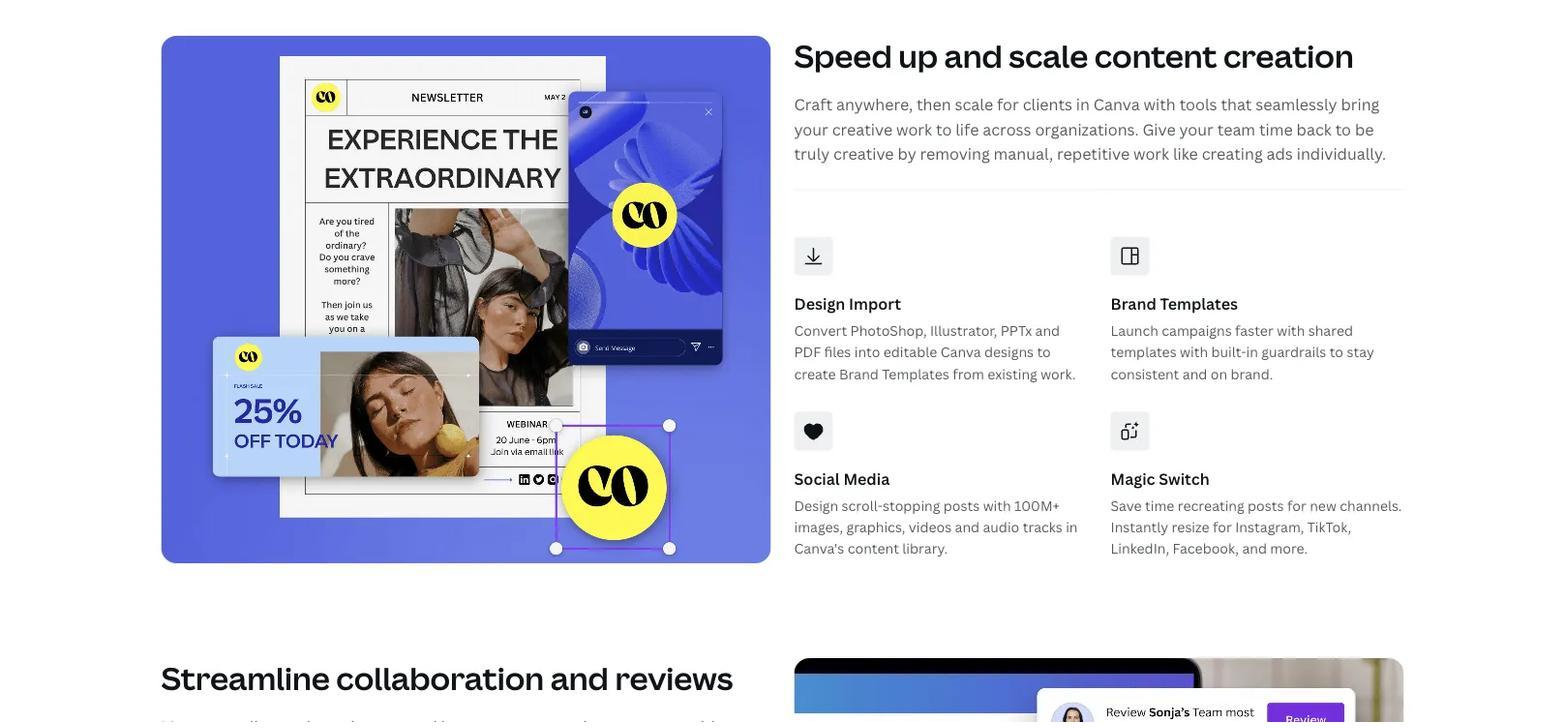 Task type: locate. For each thing, give the bounding box(es) containing it.
brand inside brand templates launch campaigns faster with shared templates with built-in guardrails to stay consistent and on brand.
[[1111, 293, 1157, 314]]

streamline your workflow and increase productivity- 7 (1) image
[[794, 658, 1404, 722]]

design up convert at the right top of page
[[794, 293, 845, 314]]

in
[[1076, 94, 1090, 114], [1246, 343, 1258, 361], [1066, 518, 1078, 536]]

1 design from the top
[[794, 293, 845, 314]]

work down give
[[1134, 143, 1169, 164]]

scale up clients
[[1009, 35, 1088, 77]]

2 vertical spatial in
[[1066, 518, 1078, 536]]

and inside social media design scroll-stopping posts with 100m+ images, graphics, videos and audio tracks in canva's content library.
[[955, 518, 980, 536]]

content down graphics, at the bottom of page
[[848, 539, 899, 558]]

work up by
[[896, 118, 932, 139]]

for left new
[[1287, 496, 1307, 514]]

pdf
[[794, 343, 821, 361]]

posts inside social media design scroll-stopping posts with 100m+ images, graphics, videos and audio tracks in canva's content library.
[[944, 496, 980, 514]]

canva inside design import convert photoshop, illustrator, pptx and pdf files into editable canva designs to create brand templates from existing work.
[[941, 343, 981, 361]]

2 your from the left
[[1179, 118, 1214, 139]]

speed up and scale content creation
[[794, 35, 1354, 77]]

creative down anywhere,
[[832, 118, 893, 139]]

instagram,
[[1235, 518, 1304, 536]]

across
[[983, 118, 1031, 139]]

canva up organizations.
[[1094, 94, 1140, 114]]

0 vertical spatial templates
[[1160, 293, 1238, 314]]

with up guardrails
[[1277, 321, 1305, 339]]

and
[[944, 35, 1003, 77], [1035, 321, 1060, 339], [1183, 364, 1207, 383], [955, 518, 980, 536], [1242, 539, 1267, 558], [550, 657, 609, 699]]

templates
[[1160, 293, 1238, 314], [882, 364, 949, 383]]

0 vertical spatial content
[[1095, 35, 1217, 77]]

0 vertical spatial design
[[794, 293, 845, 314]]

design import convert photoshop, illustrator, pptx and pdf files into editable canva designs to create brand templates from existing work.
[[794, 293, 1076, 383]]

seamlessly
[[1256, 94, 1337, 114]]

1 horizontal spatial your
[[1179, 118, 1214, 139]]

tracks
[[1023, 518, 1063, 536]]

content up tools
[[1095, 35, 1217, 77]]

time up ads
[[1259, 118, 1293, 139]]

0 horizontal spatial work
[[896, 118, 932, 139]]

1 vertical spatial templates
[[882, 364, 949, 383]]

and down instagram,
[[1242, 539, 1267, 558]]

files
[[824, 343, 851, 361]]

brand up launch
[[1111, 293, 1157, 314]]

brand down into
[[839, 364, 879, 383]]

images,
[[794, 518, 843, 536]]

in inside brand templates launch campaigns faster with shared templates with built-in guardrails to stay consistent and on brand.
[[1246, 343, 1258, 361]]

0 horizontal spatial templates
[[882, 364, 949, 383]]

with
[[1144, 94, 1176, 114], [1277, 321, 1305, 339], [1180, 343, 1208, 361], [983, 496, 1011, 514]]

design up the images,
[[794, 496, 838, 514]]

in up brand.
[[1246, 343, 1258, 361]]

2 posts from the left
[[1248, 496, 1284, 514]]

1 vertical spatial content
[[848, 539, 899, 558]]

scale for content
[[1009, 35, 1088, 77]]

templates up campaigns
[[1160, 293, 1238, 314]]

1 horizontal spatial brand
[[1111, 293, 1157, 314]]

to left life
[[936, 118, 952, 139]]

1 posts from the left
[[944, 496, 980, 514]]

time up instantly
[[1145, 496, 1175, 514]]

stay
[[1347, 343, 1374, 361]]

1 vertical spatial canva
[[941, 343, 981, 361]]

launch
[[1111, 321, 1159, 339]]

for up across
[[997, 94, 1019, 114]]

reviews
[[615, 657, 733, 699]]

0 horizontal spatial for
[[997, 94, 1019, 114]]

posts up instagram,
[[1248, 496, 1284, 514]]

social media design scroll-stopping posts with 100m+ images, graphics, videos and audio tracks in canva's content library.
[[794, 468, 1078, 558]]

with up give
[[1144, 94, 1176, 114]]

0 vertical spatial for
[[997, 94, 1019, 114]]

100m+
[[1015, 496, 1060, 514]]

work
[[896, 118, 932, 139], [1134, 143, 1169, 164]]

ads
[[1267, 143, 1293, 164]]

brand.
[[1231, 364, 1273, 383]]

stopping
[[883, 496, 940, 514]]

import
[[849, 293, 901, 314]]

for inside craft anywhere, then scale for clients in canva with tools that seamlessly bring your creative work to life across organizations. give your team time back to be truly creative by removing manual, repetitive work like creating ads individually.
[[997, 94, 1019, 114]]

on
[[1211, 364, 1227, 383]]

streamline
[[161, 657, 330, 699]]

your down tools
[[1179, 118, 1214, 139]]

and right pptx at the right top of page
[[1035, 321, 1060, 339]]

and inside magic switch save time recreating posts for new channels. instantly resize for instagram, tiktok, linkedin, facebook, and more.
[[1242, 539, 1267, 558]]

2 vertical spatial for
[[1213, 518, 1232, 536]]

design inside social media design scroll-stopping posts with 100m+ images, graphics, videos and audio tracks in canva's content library.
[[794, 496, 838, 514]]

brand templates launch campaigns faster with shared templates with built-in guardrails to stay consistent and on brand.
[[1111, 293, 1374, 383]]

canva down illustrator,
[[941, 343, 981, 361]]

to up work.
[[1037, 343, 1051, 361]]

linkedin,
[[1111, 539, 1169, 558]]

posts for media
[[944, 496, 980, 514]]

audio
[[983, 518, 1020, 536]]

content
[[1095, 35, 1217, 77], [848, 539, 899, 558]]

your up the truly
[[794, 118, 828, 139]]

in up organizations.
[[1076, 94, 1090, 114]]

templates inside design import convert photoshop, illustrator, pptx and pdf files into editable canva designs to create brand templates from existing work.
[[882, 364, 949, 383]]

resize
[[1172, 518, 1210, 536]]

scroll-
[[842, 496, 883, 514]]

1 horizontal spatial scale
[[1009, 35, 1088, 77]]

posts
[[944, 496, 980, 514], [1248, 496, 1284, 514]]

0 horizontal spatial time
[[1145, 496, 1175, 514]]

time
[[1259, 118, 1293, 139], [1145, 496, 1175, 514]]

in right tracks
[[1066, 518, 1078, 536]]

scale up life
[[955, 94, 993, 114]]

1 horizontal spatial posts
[[1248, 496, 1284, 514]]

and left audio
[[955, 518, 980, 536]]

convert
[[794, 321, 847, 339]]

1 horizontal spatial content
[[1095, 35, 1217, 77]]

scale for for
[[955, 94, 993, 114]]

1 your from the left
[[794, 118, 828, 139]]

canva
[[1094, 94, 1140, 114], [941, 343, 981, 361]]

0 vertical spatial canva
[[1094, 94, 1140, 114]]

brand
[[1111, 293, 1157, 314], [839, 364, 879, 383]]

1 vertical spatial design
[[794, 496, 838, 514]]

craft anywhere, then scale for clients in canva with tools that seamlessly bring your creative work to life across organizations. give your team time back to be truly creative by removing manual, repetitive work like creating ads individually.
[[794, 94, 1386, 164]]

for
[[997, 94, 1019, 114], [1287, 496, 1307, 514], [1213, 518, 1232, 536]]

speed
[[794, 35, 892, 77]]

more.
[[1270, 539, 1308, 558]]

0 horizontal spatial content
[[848, 539, 899, 558]]

posts inside magic switch save time recreating posts for new channels. instantly resize for instagram, tiktok, linkedin, facebook, and more.
[[1248, 496, 1284, 514]]

0 vertical spatial in
[[1076, 94, 1090, 114]]

photoshop,
[[850, 321, 927, 339]]

0 horizontal spatial canva
[[941, 343, 981, 361]]

0 vertical spatial brand
[[1111, 293, 1157, 314]]

your
[[794, 118, 828, 139], [1179, 118, 1214, 139]]

creative
[[832, 118, 893, 139], [834, 143, 894, 164]]

0 horizontal spatial scale
[[955, 94, 993, 114]]

graphics,
[[846, 518, 905, 536]]

recreating
[[1178, 496, 1245, 514]]

in inside craft anywhere, then scale for clients in canva with tools that seamlessly bring your creative work to life across organizations. give your team time back to be truly creative by removing manual, repetitive work like creating ads individually.
[[1076, 94, 1090, 114]]

1 horizontal spatial work
[[1134, 143, 1169, 164]]

tools
[[1180, 94, 1217, 114]]

posts up videos
[[944, 496, 980, 514]]

1 vertical spatial time
[[1145, 496, 1175, 514]]

collaboration
[[336, 657, 544, 699]]

with up audio
[[983, 496, 1011, 514]]

1 vertical spatial in
[[1246, 343, 1258, 361]]

channels.
[[1340, 496, 1402, 514]]

creation
[[1224, 35, 1354, 77]]

with inside social media design scroll-stopping posts with 100m+ images, graphics, videos and audio tracks in canva's content library.
[[983, 496, 1011, 514]]

0 horizontal spatial posts
[[944, 496, 980, 514]]

consistent
[[1111, 364, 1179, 383]]

design
[[794, 293, 845, 314], [794, 496, 838, 514]]

canva's
[[794, 539, 844, 558]]

0 vertical spatial time
[[1259, 118, 1293, 139]]

that
[[1221, 94, 1252, 114]]

shared
[[1308, 321, 1353, 339]]

to
[[936, 118, 952, 139], [1335, 118, 1351, 139], [1037, 343, 1051, 361], [1330, 343, 1344, 361]]

with inside craft anywhere, then scale for clients in canva with tools that seamlessly bring your creative work to life across organizations. give your team time back to be truly creative by removing manual, repetitive work like creating ads individually.
[[1144, 94, 1176, 114]]

media
[[843, 468, 890, 489]]

to left the be
[[1335, 118, 1351, 139]]

2 design from the top
[[794, 496, 838, 514]]

design inside design import convert photoshop, illustrator, pptx and pdf files into editable canva designs to create brand templates from existing work.
[[794, 293, 845, 314]]

templates down editable
[[882, 364, 949, 383]]

scale
[[1009, 35, 1088, 77], [955, 94, 993, 114]]

tiktok,
[[1308, 518, 1352, 536]]

streamline collaboration and reviews
[[161, 657, 733, 699]]

manual,
[[994, 143, 1053, 164]]

0 horizontal spatial your
[[794, 118, 828, 139]]

templates
[[1111, 343, 1177, 361]]

new
[[1310, 496, 1337, 514]]

and left on
[[1183, 364, 1207, 383]]

posts for switch
[[1248, 496, 1284, 514]]

2 horizontal spatial for
[[1287, 496, 1307, 514]]

0 horizontal spatial brand
[[839, 364, 879, 383]]

truly
[[794, 143, 830, 164]]

back
[[1297, 118, 1332, 139]]

1 vertical spatial brand
[[839, 364, 879, 383]]

scale inside craft anywhere, then scale for clients in canva with tools that seamlessly bring your creative work to life across organizations. give your team time back to be truly creative by removing manual, repetitive work like creating ads individually.
[[955, 94, 993, 114]]

1 vertical spatial scale
[[955, 94, 993, 114]]

to down shared
[[1330, 343, 1344, 361]]

creative left by
[[834, 143, 894, 164]]

1 horizontal spatial canva
[[1094, 94, 1140, 114]]

0 vertical spatial scale
[[1009, 35, 1088, 77]]

social
[[794, 468, 840, 489]]

1 horizontal spatial templates
[[1160, 293, 1238, 314]]

team
[[1217, 118, 1256, 139]]

1 horizontal spatial time
[[1259, 118, 1293, 139]]

1 vertical spatial work
[[1134, 143, 1169, 164]]

for down recreating
[[1213, 518, 1232, 536]]

1 horizontal spatial for
[[1213, 518, 1232, 536]]

in inside social media design scroll-stopping posts with 100m+ images, graphics, videos and audio tracks in canva's content library.
[[1066, 518, 1078, 536]]

bring
[[1341, 94, 1380, 114]]

videos
[[909, 518, 952, 536]]

and inside brand templates launch campaigns faster with shared templates with built-in guardrails to stay consistent and on brand.
[[1183, 364, 1207, 383]]



Task type: describe. For each thing, give the bounding box(es) containing it.
switch
[[1159, 468, 1210, 489]]

up
[[899, 35, 938, 77]]

clients
[[1023, 94, 1073, 114]]

time inside craft anywhere, then scale for clients in canva with tools that seamlessly bring your creative work to life across organizations. give your team time back to be truly creative by removing manual, repetitive work like creating ads individually.
[[1259, 118, 1293, 139]]

be
[[1355, 118, 1374, 139]]

creating
[[1202, 143, 1263, 164]]

removing
[[920, 143, 990, 164]]

life
[[956, 118, 979, 139]]

templates inside brand templates launch campaigns faster with shared templates with built-in guardrails to stay consistent and on brand.
[[1160, 293, 1238, 314]]

individually.
[[1297, 143, 1386, 164]]

and right up
[[944, 35, 1003, 77]]

craft
[[794, 94, 833, 114]]

by
[[898, 143, 916, 164]]

0 vertical spatial creative
[[832, 118, 893, 139]]

brand inside design import convert photoshop, illustrator, pptx and pdf files into editable canva designs to create brand templates from existing work.
[[839, 364, 879, 383]]

guardrails
[[1261, 343, 1326, 361]]

time inside magic switch save time recreating posts for new channels. instantly resize for instagram, tiktok, linkedin, facebook, and more.
[[1145, 496, 1175, 514]]

facebook,
[[1173, 539, 1239, 558]]

editable
[[884, 343, 937, 361]]

campaigns
[[1162, 321, 1232, 339]]

magic
[[1111, 468, 1155, 489]]

magic switch save time recreating posts for new channels. instantly resize for instagram, tiktok, linkedin, facebook, and more.
[[1111, 468, 1402, 558]]

1 vertical spatial for
[[1287, 496, 1307, 514]]

with down campaigns
[[1180, 343, 1208, 361]]

faster
[[1235, 321, 1274, 339]]

pptx
[[1001, 321, 1032, 339]]

canva inside craft anywhere, then scale for clients in canva with tools that seamlessly bring your creative work to life across organizations. give your team time back to be truly creative by removing manual, repetitive work like creating ads individually.
[[1094, 94, 1140, 114]]

built-
[[1211, 343, 1246, 361]]

content inside social media design scroll-stopping posts with 100m+ images, graphics, videos and audio tracks in canva's content library.
[[848, 539, 899, 558]]

brand templates (4) image
[[161, 36, 771, 563]]

and inside design import convert photoshop, illustrator, pptx and pdf files into editable canva designs to create brand templates from existing work.
[[1035, 321, 1060, 339]]

anywhere,
[[836, 94, 913, 114]]

organizations.
[[1035, 118, 1139, 139]]

library.
[[902, 539, 948, 558]]

existing
[[988, 364, 1037, 383]]

to inside design import convert photoshop, illustrator, pptx and pdf files into editable canva designs to create brand templates from existing work.
[[1037, 343, 1051, 361]]

save
[[1111, 496, 1142, 514]]

to inside brand templates launch campaigns faster with shared templates with built-in guardrails to stay consistent and on brand.
[[1330, 343, 1344, 361]]

illustrator,
[[930, 321, 997, 339]]

0 vertical spatial work
[[896, 118, 932, 139]]

instantly
[[1111, 518, 1169, 536]]

work.
[[1041, 364, 1076, 383]]

repetitive
[[1057, 143, 1130, 164]]

into
[[854, 343, 880, 361]]

and left reviews
[[550, 657, 609, 699]]

create
[[794, 364, 836, 383]]

like
[[1173, 143, 1198, 164]]

from
[[953, 364, 984, 383]]

designs
[[984, 343, 1034, 361]]

give
[[1143, 118, 1176, 139]]

then
[[917, 94, 951, 114]]

1 vertical spatial creative
[[834, 143, 894, 164]]



Task type: vqa. For each thing, say whether or not it's contained in the screenshot.
Top Level Navigation element
no



